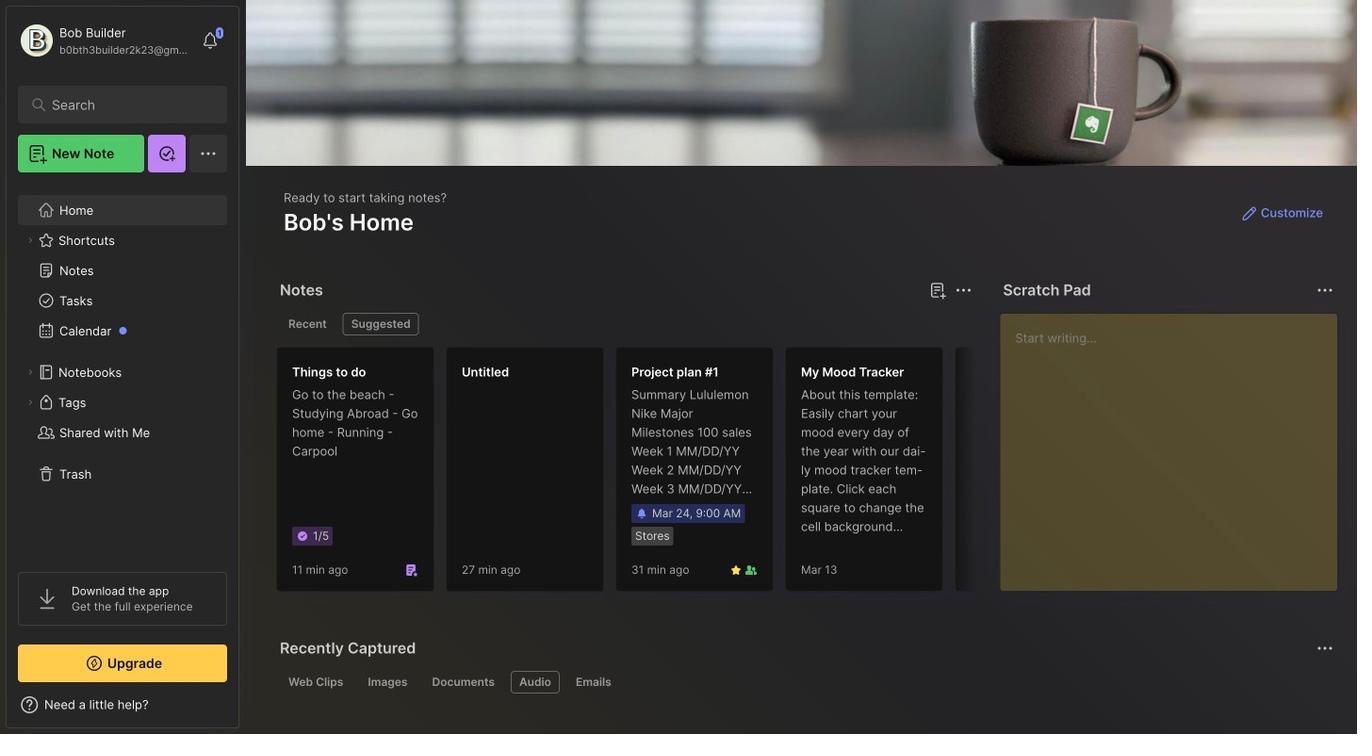 Task type: describe. For each thing, give the bounding box(es) containing it.
Account field
[[18, 22, 192, 59]]

1 more actions field from the left
[[951, 277, 977, 304]]

main element
[[0, 0, 245, 734]]

more actions image
[[1314, 279, 1337, 302]]

none search field inside main element
[[52, 93, 202, 116]]

1 tab list from the top
[[280, 313, 969, 336]]

Search text field
[[52, 96, 202, 114]]



Task type: locate. For each thing, give the bounding box(es) containing it.
1 vertical spatial tab list
[[280, 671, 1331, 694]]

0 vertical spatial tab list
[[280, 313, 969, 336]]

tree inside main element
[[7, 184, 239, 555]]

WHAT'S NEW field
[[7, 690, 239, 720]]

expand notebooks image
[[25, 367, 36, 378]]

more actions image
[[953, 279, 975, 302]]

tab
[[280, 313, 335, 336], [343, 313, 419, 336], [280, 671, 352, 694], [360, 671, 416, 694], [424, 671, 503, 694], [511, 671, 560, 694], [567, 671, 620, 694]]

2 tab list from the top
[[280, 671, 1331, 694]]

expand tags image
[[25, 397, 36, 408]]

Start writing… text field
[[1016, 314, 1337, 576]]

More actions field
[[951, 277, 977, 304], [1312, 277, 1339, 304]]

None search field
[[52, 93, 202, 116]]

tab list
[[280, 313, 969, 336], [280, 671, 1331, 694]]

0 horizontal spatial more actions field
[[951, 277, 977, 304]]

click to collapse image
[[238, 700, 252, 722]]

1 horizontal spatial more actions field
[[1312, 277, 1339, 304]]

row group
[[276, 347, 1125, 603]]

2 more actions field from the left
[[1312, 277, 1339, 304]]

tree
[[7, 184, 239, 555]]



Task type: vqa. For each thing, say whether or not it's contained in the screenshot.
tab list
yes



